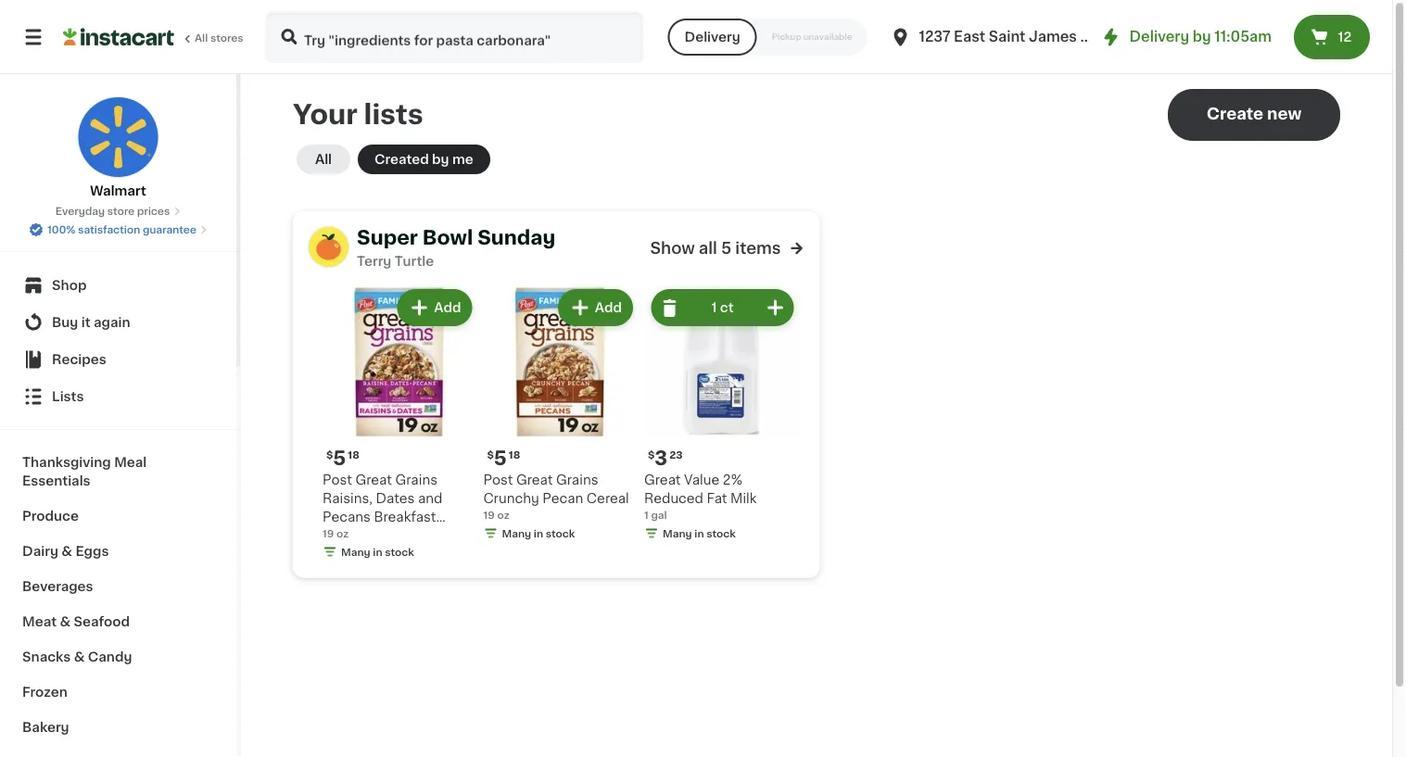 Task type: describe. For each thing, give the bounding box(es) containing it.
instacart logo image
[[63, 26, 174, 48]]

store
[[107, 206, 135, 216]]

thanksgiving meal essentials link
[[11, 445, 225, 499]]

meat
[[22, 616, 57, 629]]

sunday
[[478, 228, 556, 247]]

bakery link
[[11, 710, 225, 745]]

all
[[699, 241, 717, 256]]

shop link
[[11, 267, 225, 304]]

cereal inside post great grains crunchy pecan cereal 19 oz
[[587, 492, 629, 505]]

2 product group from the left
[[484, 286, 637, 545]]

0 horizontal spatial many in stock
[[341, 547, 414, 557]]

5 for post great grains raisins, dates and pecans breakfast cereal
[[333, 449, 346, 468]]

19 oz
[[323, 528, 349, 539]]

snacks
[[22, 651, 71, 664]]

post for post great grains crunchy pecan cereal 19 oz
[[484, 473, 513, 486]]

0 horizontal spatial stock
[[385, 547, 414, 557]]

turtle
[[395, 255, 434, 268]]

add for post great grains raisins, dates and pecans breakfast cereal
[[434, 301, 461, 314]]

delivery for delivery by 11:05am
[[1130, 30, 1190, 44]]

18 for post great grains raisins, dates and pecans breakfast cereal
[[348, 450, 360, 460]]

create new button
[[1168, 89, 1341, 141]]

19 inside post great grains crunchy pecan cereal 19 oz
[[484, 510, 495, 520]]

prices
[[137, 206, 170, 216]]

james
[[1029, 30, 1077, 44]]

all stores link
[[63, 11, 245, 63]]

eggs
[[75, 545, 109, 558]]

5 for post great grains crunchy pecan cereal
[[494, 449, 507, 468]]

created by me button
[[358, 145, 490, 174]]

it
[[81, 316, 91, 329]]

walmart link
[[77, 96, 159, 200]]

100%
[[47, 225, 76, 235]]

100% satisfaction guarantee button
[[29, 219, 208, 237]]

buy it again
[[52, 316, 130, 329]]

street
[[1081, 30, 1125, 44]]

and
[[418, 492, 443, 505]]

buy
[[52, 316, 78, 329]]

Search field
[[267, 13, 642, 61]]

thanksgiving meal essentials
[[22, 456, 147, 488]]

all stores
[[195, 33, 244, 43]]

everyday store prices
[[55, 206, 170, 216]]

essentials
[[22, 475, 91, 488]]

lists
[[364, 102, 423, 128]]

ct
[[720, 301, 734, 314]]

many for reduced
[[663, 528, 692, 539]]

$ for post great grains crunchy pecan cereal
[[487, 450, 494, 460]]

gal
[[651, 510, 667, 520]]

create new
[[1207, 106, 1302, 122]]

super
[[357, 228, 418, 247]]

satisfaction
[[78, 225, 140, 235]]

great value 2% reduced fat milk 1 gal
[[644, 473, 757, 520]]

breakfast
[[374, 510, 436, 523]]

1 product group from the left
[[323, 286, 476, 563]]

1 horizontal spatial 1
[[712, 301, 717, 314]]

1 vertical spatial oz
[[337, 528, 349, 539]]

saint
[[989, 30, 1026, 44]]

produce
[[22, 510, 79, 523]]

meal
[[114, 456, 147, 469]]

add for post great grains crunchy pecan cereal
[[595, 301, 622, 314]]

walmart logo image
[[77, 96, 159, 178]]

& for snacks
[[74, 651, 85, 664]]

shop
[[52, 279, 87, 292]]

pecan
[[543, 492, 583, 505]]

post for post great grains raisins, dates and pecans breakfast cereal
[[323, 473, 352, 486]]

raisins,
[[323, 492, 373, 505]]

new
[[1268, 106, 1302, 122]]

oz inside post great grains crunchy pecan cereal 19 oz
[[497, 510, 510, 520]]

crunchy
[[484, 492, 539, 505]]

add button for post great grains crunchy pecan cereal
[[560, 291, 631, 325]]

super bowl sunday terry turtle
[[357, 228, 556, 268]]

0 horizontal spatial many
[[341, 547, 371, 557]]

1 ct
[[712, 301, 734, 314]]

bowl
[[423, 228, 473, 247]]

product group containing 3
[[644, 286, 798, 545]]

1237 east saint james street button
[[890, 11, 1125, 63]]

recipes link
[[11, 341, 225, 378]]

create
[[1207, 106, 1264, 122]]

delivery by 11:05am link
[[1100, 26, 1272, 48]]

1237
[[919, 30, 951, 44]]

grains for dates
[[395, 473, 438, 486]]

meat & seafood
[[22, 616, 130, 629]]

23
[[670, 450, 683, 460]]

beverages link
[[11, 569, 225, 605]]

dates
[[376, 492, 415, 505]]

bakery
[[22, 721, 69, 734]]

3
[[655, 449, 668, 468]]

post great grains raisins, dates and pecans breakfast cereal
[[323, 473, 443, 542]]

show all 5 items
[[650, 241, 781, 256]]



Task type: locate. For each thing, give the bounding box(es) containing it.
delivery button
[[668, 19, 757, 56]]

lists link
[[11, 378, 225, 415]]

stores
[[210, 33, 244, 43]]

0 horizontal spatial product group
[[323, 286, 476, 563]]

2 horizontal spatial 5
[[721, 241, 732, 256]]

1 post from the left
[[323, 473, 352, 486]]

2 vertical spatial &
[[74, 651, 85, 664]]

cereal right 'pecan'
[[587, 492, 629, 505]]

2 18 from the left
[[509, 450, 520, 460]]

3 great from the left
[[644, 473, 681, 486]]

produce link
[[11, 499, 225, 534]]

0 horizontal spatial add
[[434, 301, 461, 314]]

by inside delivery by 11:05am link
[[1193, 30, 1211, 44]]

created by me
[[375, 153, 474, 166]]

terry
[[357, 255, 392, 268]]

delivery
[[1130, 30, 1190, 44], [685, 31, 741, 44]]

0 vertical spatial all
[[195, 33, 208, 43]]

your
[[293, 102, 358, 128]]

everyday
[[55, 206, 105, 216]]

fat
[[707, 492, 727, 505]]

post great grains crunchy pecan cereal 19 oz
[[484, 473, 629, 520]]

beverages
[[22, 580, 93, 593]]

great down 3
[[644, 473, 681, 486]]

thanksgiving
[[22, 456, 111, 469]]

cereal down pecans
[[323, 529, 365, 542]]

5 up 'crunchy' on the left bottom
[[494, 449, 507, 468]]

snacks & candy link
[[11, 640, 225, 675]]

grains inside post great grains crunchy pecan cereal 19 oz
[[556, 473, 599, 486]]

all button
[[297, 145, 350, 174]]

1 left gal
[[644, 510, 649, 520]]

walmart
[[90, 185, 146, 197]]

0 horizontal spatial all
[[195, 33, 208, 43]]

post up 'crunchy' on the left bottom
[[484, 473, 513, 486]]

$
[[326, 450, 333, 460], [487, 450, 494, 460], [648, 450, 655, 460]]

grains for pecan
[[556, 473, 599, 486]]

0 horizontal spatial post
[[323, 473, 352, 486]]

snacks & candy
[[22, 651, 132, 664]]

2 horizontal spatial product group
[[644, 286, 798, 545]]

& right meat
[[60, 616, 71, 629]]

all for all stores
[[195, 33, 208, 43]]

1 $ from the left
[[326, 450, 333, 460]]

$ 5 18 up raisins,
[[326, 449, 360, 468]]

0 vertical spatial &
[[61, 545, 72, 558]]

dairy
[[22, 545, 58, 558]]

2 horizontal spatial $
[[648, 450, 655, 460]]

oz down pecans
[[337, 528, 349, 539]]

cereal inside post great grains raisins, dates and pecans breakfast cereal
[[323, 529, 365, 542]]

19 down pecans
[[323, 528, 334, 539]]

1 vertical spatial all
[[315, 153, 332, 166]]

1 vertical spatial by
[[432, 153, 449, 166]]

1 horizontal spatial great
[[516, 473, 553, 486]]

$ 5 18
[[326, 449, 360, 468], [487, 449, 520, 468]]

3 $ from the left
[[648, 450, 655, 460]]

candy
[[88, 651, 132, 664]]

great for raisins,
[[356, 473, 392, 486]]

remove great value 2% reduced fat milk image
[[659, 297, 681, 319]]

5 up raisins,
[[333, 449, 346, 468]]

great inside great value 2% reduced fat milk 1 gal
[[644, 473, 681, 486]]

show
[[650, 241, 695, 256]]

add button down turtle
[[399, 291, 471, 325]]

2 horizontal spatial great
[[644, 473, 681, 486]]

stock
[[546, 528, 575, 539], [707, 528, 736, 539], [385, 547, 414, 557]]

1 horizontal spatial grains
[[556, 473, 599, 486]]

add down turtle
[[434, 301, 461, 314]]

$ inside $ 3 23
[[648, 450, 655, 460]]

12
[[1338, 31, 1352, 44]]

11:05am
[[1215, 30, 1272, 44]]

1 vertical spatial cereal
[[323, 529, 365, 542]]

in for crunchy
[[534, 528, 543, 539]]

all inside button
[[315, 153, 332, 166]]

1 horizontal spatial $ 5 18
[[487, 449, 520, 468]]

2 add from the left
[[595, 301, 622, 314]]

stock down the breakfast on the bottom
[[385, 547, 414, 557]]

cereal
[[587, 492, 629, 505], [323, 529, 365, 542]]

0 horizontal spatial 5
[[333, 449, 346, 468]]

& for meat
[[60, 616, 71, 629]]

19 down 'crunchy' on the left bottom
[[484, 510, 495, 520]]

service type group
[[668, 19, 867, 56]]

in down great value 2% reduced fat milk 1 gal
[[695, 528, 704, 539]]

many in stock down post great grains crunchy pecan cereal 19 oz
[[502, 528, 575, 539]]

by for delivery
[[1193, 30, 1211, 44]]

0 vertical spatial oz
[[497, 510, 510, 520]]

2 horizontal spatial stock
[[707, 528, 736, 539]]

0 vertical spatial 19
[[484, 510, 495, 520]]

great up dates
[[356, 473, 392, 486]]

0 horizontal spatial 1
[[644, 510, 649, 520]]

18 up 'crunchy' on the left bottom
[[509, 450, 520, 460]]

2 add button from the left
[[560, 291, 631, 325]]

again
[[94, 316, 130, 329]]

grains up 'pecan'
[[556, 473, 599, 486]]

1 vertical spatial 19
[[323, 528, 334, 539]]

1 horizontal spatial oz
[[497, 510, 510, 520]]

18 up raisins,
[[348, 450, 360, 460]]

many in stock for crunchy
[[502, 528, 575, 539]]

great inside post great grains crunchy pecan cereal 19 oz
[[516, 473, 553, 486]]

& for dairy
[[61, 545, 72, 558]]

2 $ from the left
[[487, 450, 494, 460]]

1 $ 5 18 from the left
[[326, 449, 360, 468]]

1 grains from the left
[[395, 473, 438, 486]]

1 horizontal spatial by
[[1193, 30, 1211, 44]]

0 vertical spatial cereal
[[587, 492, 629, 505]]

add left remove great value 2% reduced fat milk image
[[595, 301, 622, 314]]

2 great from the left
[[516, 473, 553, 486]]

great for crunchy
[[516, 473, 553, 486]]

1 horizontal spatial cereal
[[587, 492, 629, 505]]

many in stock
[[502, 528, 575, 539], [663, 528, 736, 539], [341, 547, 414, 557]]

None search field
[[265, 11, 644, 63]]

1 horizontal spatial 18
[[509, 450, 520, 460]]

great up 'crunchy' on the left bottom
[[516, 473, 553, 486]]

frozen
[[22, 686, 67, 699]]

& left the candy
[[74, 651, 85, 664]]

$ for post great grains raisins, dates and pecans breakfast cereal
[[326, 450, 333, 460]]

many down 'crunchy' on the left bottom
[[502, 528, 531, 539]]

1 horizontal spatial delivery
[[1130, 30, 1190, 44]]

post
[[323, 473, 352, 486], [484, 473, 513, 486]]

east
[[954, 30, 986, 44]]

everyday store prices link
[[55, 204, 181, 219]]

2 horizontal spatial in
[[695, 528, 704, 539]]

1 horizontal spatial many in stock
[[502, 528, 575, 539]]

many down 19 oz
[[341, 547, 371, 557]]

value
[[684, 473, 720, 486]]

12 button
[[1294, 15, 1370, 59]]

1 horizontal spatial product group
[[484, 286, 637, 545]]

many
[[502, 528, 531, 539], [663, 528, 692, 539], [341, 547, 371, 557]]

& left eggs
[[61, 545, 72, 558]]

0 horizontal spatial oz
[[337, 528, 349, 539]]

1 horizontal spatial post
[[484, 473, 513, 486]]

1 horizontal spatial 19
[[484, 510, 495, 520]]

me
[[452, 153, 474, 166]]

1237 east saint james street
[[919, 30, 1125, 44]]

grains
[[395, 473, 438, 486], [556, 473, 599, 486]]

stock down fat
[[707, 528, 736, 539]]

2%
[[723, 473, 743, 486]]

$ up 'crunchy' on the left bottom
[[487, 450, 494, 460]]

delivery for delivery
[[685, 31, 741, 44]]

all down your
[[315, 153, 332, 166]]

in down the breakfast on the bottom
[[373, 547, 383, 557]]

in
[[534, 528, 543, 539], [695, 528, 704, 539], [373, 547, 383, 557]]

great inside post great grains raisins, dates and pecans breakfast cereal
[[356, 473, 392, 486]]

meat & seafood link
[[11, 605, 225, 640]]

2 horizontal spatial many in stock
[[663, 528, 736, 539]]

dairy & eggs
[[22, 545, 109, 558]]

by left 11:05am
[[1193, 30, 1211, 44]]

0 horizontal spatial $
[[326, 450, 333, 460]]

0 horizontal spatial grains
[[395, 473, 438, 486]]

all
[[195, 33, 208, 43], [315, 153, 332, 166]]

1 horizontal spatial all
[[315, 153, 332, 166]]

your lists
[[293, 102, 423, 128]]

add button for post great grains raisins, dates and pecans breakfast cereal
[[399, 291, 471, 325]]

by left me
[[432, 153, 449, 166]]

5 right all
[[721, 241, 732, 256]]

0 horizontal spatial add button
[[399, 291, 471, 325]]

lists
[[52, 390, 84, 403]]

$ for great value 2% reduced fat milk
[[648, 450, 655, 460]]

delivery by 11:05am
[[1130, 30, 1272, 44]]

all for all
[[315, 153, 332, 166]]

oz down 'crunchy' on the left bottom
[[497, 510, 510, 520]]

frozen link
[[11, 675, 225, 710]]

grains inside post great grains raisins, dates and pecans breakfast cereal
[[395, 473, 438, 486]]

in down post great grains crunchy pecan cereal 19 oz
[[534, 528, 543, 539]]

increment quantity of great value 2% reduced fat milk image
[[764, 297, 787, 319]]

post up raisins,
[[323, 473, 352, 486]]

by for created
[[432, 153, 449, 166]]

100% satisfaction guarantee
[[47, 225, 196, 235]]

post inside post great grains crunchy pecan cereal 19 oz
[[484, 473, 513, 486]]

stock for pecan
[[546, 528, 575, 539]]

0 vertical spatial 1
[[712, 301, 717, 314]]

1 great from the left
[[356, 473, 392, 486]]

1 horizontal spatial many
[[502, 528, 531, 539]]

1 add button from the left
[[399, 291, 471, 325]]

add button
[[399, 291, 471, 325], [560, 291, 631, 325]]

guarantee
[[143, 225, 196, 235]]

1 left ct at the top of page
[[712, 301, 717, 314]]

1 vertical spatial &
[[60, 616, 71, 629]]

&
[[61, 545, 72, 558], [60, 616, 71, 629], [74, 651, 85, 664]]

1 horizontal spatial in
[[534, 528, 543, 539]]

milk
[[731, 492, 757, 505]]

0 horizontal spatial delivery
[[685, 31, 741, 44]]

19
[[484, 510, 495, 520], [323, 528, 334, 539]]

add button left remove great value 2% reduced fat milk image
[[560, 291, 631, 325]]

many in stock down the breakfast on the bottom
[[341, 547, 414, 557]]

1 18 from the left
[[348, 450, 360, 460]]

product group
[[323, 286, 476, 563], [484, 286, 637, 545], [644, 286, 798, 545]]

0 horizontal spatial by
[[432, 153, 449, 166]]

oz
[[497, 510, 510, 520], [337, 528, 349, 539]]

stock down 'pecan'
[[546, 528, 575, 539]]

$ 5 18 up 'crunchy' on the left bottom
[[487, 449, 520, 468]]

0 horizontal spatial cereal
[[323, 529, 365, 542]]

0 horizontal spatial $ 5 18
[[326, 449, 360, 468]]

1
[[712, 301, 717, 314], [644, 510, 649, 520]]

18 for post great grains crunchy pecan cereal
[[509, 450, 520, 460]]

many down gal
[[663, 528, 692, 539]]

0 horizontal spatial 18
[[348, 450, 360, 460]]

$ 5 18 for post great grains raisins, dates and pecans breakfast cereal
[[326, 449, 360, 468]]

1 horizontal spatial 5
[[494, 449, 507, 468]]

seafood
[[74, 616, 130, 629]]

0 horizontal spatial great
[[356, 473, 392, 486]]

many in stock down great value 2% reduced fat milk 1 gal
[[663, 528, 736, 539]]

created
[[375, 153, 429, 166]]

1 add from the left
[[434, 301, 461, 314]]

grains up and
[[395, 473, 438, 486]]

$ up raisins,
[[326, 450, 333, 460]]

$ left "23" at the bottom of the page
[[648, 450, 655, 460]]

many in stock for reduced
[[663, 528, 736, 539]]

many for crunchy
[[502, 528, 531, 539]]

1 horizontal spatial stock
[[546, 528, 575, 539]]

1 horizontal spatial add
[[595, 301, 622, 314]]

add
[[434, 301, 461, 314], [595, 301, 622, 314]]

recipes
[[52, 353, 106, 366]]

0 horizontal spatial in
[[373, 547, 383, 557]]

2 post from the left
[[484, 473, 513, 486]]

18
[[348, 450, 360, 460], [509, 450, 520, 460]]

by inside created by me button
[[432, 153, 449, 166]]

$ 5 18 for post great grains crunchy pecan cereal
[[487, 449, 520, 468]]

all left stores
[[195, 33, 208, 43]]

3 product group from the left
[[644, 286, 798, 545]]

post inside post great grains raisins, dates and pecans breakfast cereal
[[323, 473, 352, 486]]

in for reduced
[[695, 528, 704, 539]]

stock for fat
[[707, 528, 736, 539]]

1 horizontal spatial add button
[[560, 291, 631, 325]]

0 vertical spatial by
[[1193, 30, 1211, 44]]

1 vertical spatial 1
[[644, 510, 649, 520]]

buy it again link
[[11, 304, 225, 341]]

2 $ 5 18 from the left
[[487, 449, 520, 468]]

delivery inside button
[[685, 31, 741, 44]]

$ 3 23
[[648, 449, 683, 468]]

1 inside great value 2% reduced fat milk 1 gal
[[644, 510, 649, 520]]

5
[[721, 241, 732, 256], [333, 449, 346, 468], [494, 449, 507, 468]]

items
[[736, 241, 781, 256]]

pecans
[[323, 510, 371, 523]]

0 horizontal spatial 19
[[323, 528, 334, 539]]

reduced
[[644, 492, 704, 505]]

2 grains from the left
[[556, 473, 599, 486]]

1 horizontal spatial $
[[487, 450, 494, 460]]

2 horizontal spatial many
[[663, 528, 692, 539]]



Task type: vqa. For each thing, say whether or not it's contained in the screenshot.
19 in Post Great Grains Crunchy Pecan Cereal 19 oz
yes



